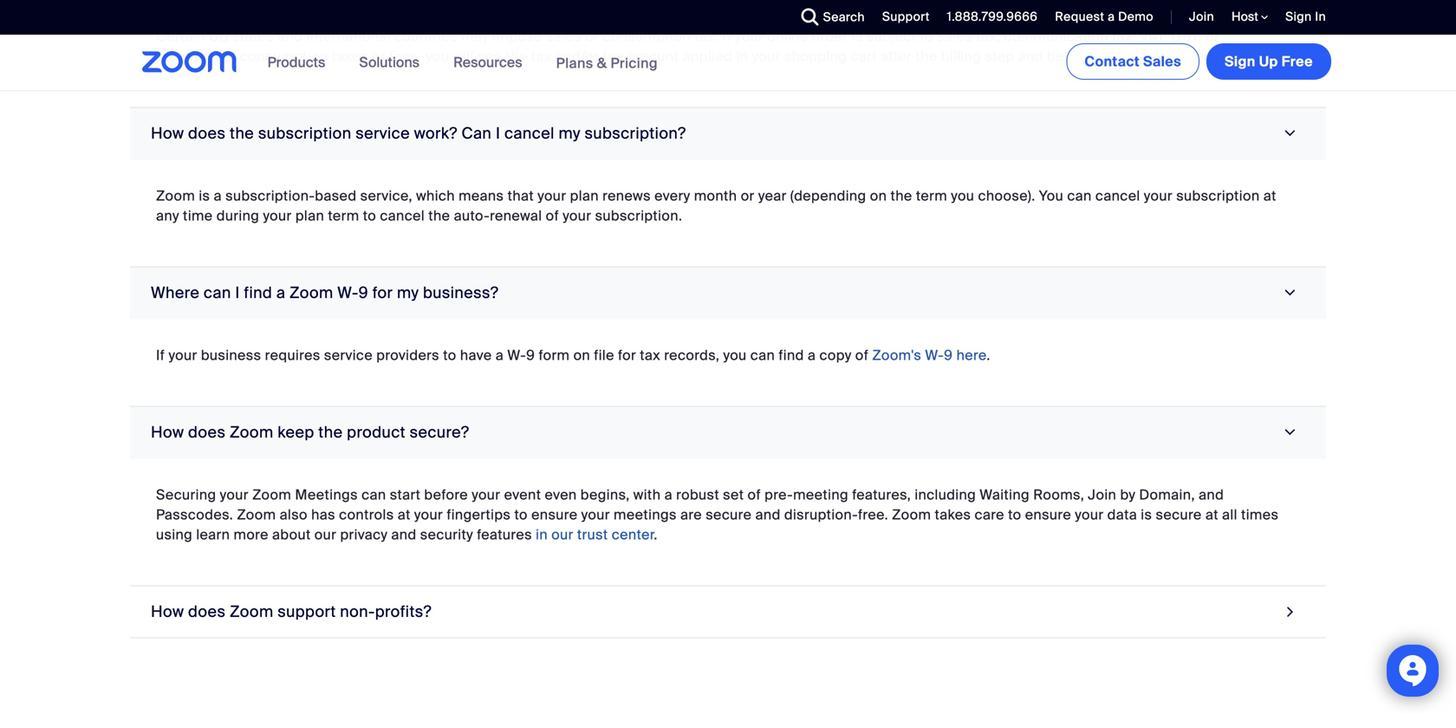 Task type: describe. For each thing, give the bounding box(es) containing it.
states
[[232, 27, 274, 46]]

and down pre-
[[756, 506, 781, 524]]

vat,
[[1141, 27, 1168, 46]]

which
[[416, 187, 455, 205]]

on inside zoom is a subscription-based service, which means that your plan renews every month or year (depending on the term you choose). you can cancel your subscription at any time during your plan term to cancel the auto-renewal of your subscription.
[[870, 187, 887, 205]]

during
[[217, 207, 259, 225]]

our inside securing your zoom meetings can start before your event even begins, with a robust set of pre-meeting features, including waiting rooms, join by domain, and passcodes. zoom also has controls at your fingertips to ensure your meetings are secure and disruption-free. zoom takes care to ensure your data is secure at all times using learn more about our privacy and security features
[[315, 526, 337, 544]]

you inside zoom is a subscription-based service, which means that your plan renews every month or year (depending on the term you choose). you can cancel your subscription at any time during your plan term to cancel the auto-renewal of your subscription.
[[951, 187, 975, 205]]

how does zoom keep the product secure? button
[[130, 407, 1327, 459]]

is down "vat,"
[[1161, 47, 1172, 65]]

2 horizontal spatial of
[[856, 346, 869, 365]]

0 vertical spatial plan
[[570, 187, 599, 205]]

the down which
[[429, 207, 450, 225]]

where can i find a zoom w-9 for my business? button
[[130, 267, 1327, 320]]

1 sales from the left
[[546, 27, 582, 46]]

comparable
[[156, 47, 236, 65]]

1 vertical spatial in
[[536, 526, 548, 544]]

has
[[311, 506, 336, 524]]

impose
[[493, 27, 543, 46]]

before inside securing your zoom meetings can start before your event even begins, with a robust set of pre-meeting features, including waiting rooms, join by domain, and passcodes. zoom also has controls at your fingertips to ensure your meetings are secure and disruption-free. zoom takes care to ensure your data is secure at all times using learn more about our privacy and security features
[[424, 486, 468, 504]]

1 vertical spatial tax
[[640, 346, 661, 365]]

2 horizontal spatial cancel
[[1096, 187, 1141, 205]]

is up cart
[[852, 27, 863, 46]]

order
[[812, 27, 848, 46]]

rooms,
[[1034, 486, 1085, 504]]

does for how does zoom keep the product secure?
[[188, 423, 226, 443]]

how does zoom support non-profits?
[[151, 602, 432, 622]]

subscription inside zoom is a subscription-based service, which means that your plan renews every month or year (depending on the term you choose). you can cancel your subscription at any time during your plan term to cancel the auto-renewal of your subscription.
[[1177, 187, 1260, 205]]

here
[[957, 346, 987, 365]]

1.888.799.9666
[[947, 9, 1038, 25]]

right image for business?
[[1279, 285, 1303, 301]]

have
[[460, 346, 492, 365]]

banner containing contact sales
[[121, 35, 1335, 91]]

1 horizontal spatial you
[[724, 346, 747, 365]]

zoom up the more
[[237, 506, 276, 524]]

2 ensure from the left
[[1025, 506, 1072, 524]]

can inside zoom is a subscription-based service, which means that your plan renews every month or year (depending on the term you choose). you can cancel your subscription at any time during your plan term to cancel the auto-renewal of your subscription.
[[1068, 187, 1092, 205]]

(depending
[[791, 187, 867, 205]]

file
[[594, 346, 615, 365]]

search
[[823, 9, 865, 25]]

does for how does zoom support non-profits?
[[188, 602, 226, 622]]

service for requires
[[324, 346, 373, 365]]

shopping
[[785, 47, 847, 65]]

zoom down features,
[[892, 506, 931, 524]]

a left demo
[[1108, 9, 1115, 25]]

subject
[[867, 27, 917, 46]]

complete.
[[1175, 47, 1243, 65]]

find inside dropdown button
[[244, 283, 272, 303]]

controls
[[339, 506, 394, 524]]

keep
[[278, 423, 314, 443]]

choose).
[[979, 187, 1036, 205]]

a right "have"
[[496, 346, 504, 365]]

countries
[[395, 27, 458, 46]]

auto-
[[454, 207, 490, 225]]

1 horizontal spatial term
[[916, 187, 948, 205]]

zoom's w-9 here link
[[873, 346, 987, 365]]

the right (depending
[[891, 187, 913, 205]]

may
[[461, 27, 489, 46]]

plans & pricing
[[556, 54, 658, 72]]

using
[[156, 526, 193, 544]]

a inside securing your zoom meetings can start before your event even begins, with a robust set of pre-meeting features, including waiting rooms, join by domain, and passcodes. zoom also has controls at your fingertips to ensure your meetings are secure and disruption-free. zoom takes care to ensure your data is secure at all times using learn more about our privacy and security features
[[665, 486, 673, 504]]

search button
[[789, 0, 870, 35]]

center
[[612, 526, 654, 544]]

2 horizontal spatial 9
[[944, 346, 953, 365]]

0 vertical spatial consumption
[[603, 27, 691, 46]]

support link up subject
[[883, 9, 930, 25]]

join link up complete.
[[1177, 0, 1219, 35]]

0 horizontal spatial on
[[574, 346, 591, 365]]

9 inside where can i find a zoom w-9 for my business? dropdown button
[[359, 283, 369, 303]]

products button
[[268, 35, 333, 90]]

in our trust center .
[[536, 526, 658, 544]]

communication
[[1004, 27, 1109, 46]]

1 vertical spatial .
[[654, 526, 658, 544]]

&
[[597, 54, 607, 72]]

zoom logo image
[[142, 51, 237, 73]]

renews
[[603, 187, 651, 205]]

how does the subscription service work? can i cancel my subscription?
[[151, 124, 686, 143]]

right image inside how does zoom keep the product secure? dropdown button
[[1279, 425, 1303, 441]]

in
[[1316, 9, 1327, 25]]

including
[[915, 486, 976, 504]]

at inside zoom is a subscription-based service, which means that your plan renews every month or year (depending on the term you choose). you can cancel your subscription at any time during your plan term to cancel the auto-renewal of your subscription.
[[1264, 187, 1277, 205]]

before inside certain us states and international countries may impose sales or consumption tax. if your online order is subject to sales tax, communication tax, vat, gst, or comparable consumption taxes or fees, you will see the tax and/or fee amount applied in your shopping cart after the billing step and before checkout is complete.
[[1047, 47, 1091, 65]]

sign up free
[[1225, 52, 1314, 71]]

to down waiting
[[1008, 506, 1022, 524]]

taxes
[[332, 47, 368, 65]]

subscription-
[[226, 187, 315, 205]]

1 vertical spatial term
[[328, 207, 359, 225]]

fees,
[[389, 47, 422, 65]]

right image for subscription?
[[1279, 126, 1303, 142]]

2 horizontal spatial w-
[[926, 346, 944, 365]]

1 horizontal spatial at
[[1206, 506, 1219, 524]]

gst,
[[1172, 27, 1202, 46]]

join inside securing your zoom meetings can start before your event even begins, with a robust set of pre-meeting features, including waiting rooms, join by domain, and passcodes. zoom also has controls at your fingertips to ensure your meetings are secure and disruption-free. zoom takes care to ensure your data is secure at all times using learn more about our privacy and security features
[[1088, 486, 1117, 504]]

also
[[280, 506, 308, 524]]

based
[[315, 187, 357, 205]]

1 horizontal spatial .
[[987, 346, 991, 365]]

a left copy
[[808, 346, 816, 365]]

how for how does zoom support non-profits?
[[151, 602, 184, 622]]

profits?
[[375, 602, 432, 622]]

the inside dropdown button
[[318, 423, 343, 443]]

a inside dropdown button
[[277, 283, 286, 303]]

meetings
[[295, 486, 358, 504]]

certain us states and international countries may impose sales or consumption tax. if your online order is subject to sales tax, communication tax, vat, gst, or comparable consumption taxes or fees, you will see the tax and/or fee amount applied in your shopping cart after the billing step and before checkout is complete.
[[156, 27, 1243, 65]]

2 our from the left
[[552, 526, 574, 544]]

waiting
[[980, 486, 1030, 504]]

meetings
[[614, 506, 677, 524]]

business?
[[423, 283, 499, 303]]

of inside securing your zoom meetings can start before your event even begins, with a robust set of pre-meeting features, including waiting rooms, join by domain, and passcodes. zoom also has controls at your fingertips to ensure your meetings are secure and disruption-free. zoom takes care to ensure your data is secure at all times using learn more about our privacy and security features
[[748, 486, 761, 504]]

will
[[453, 47, 474, 65]]

0 horizontal spatial if
[[156, 346, 165, 365]]

plans
[[556, 54, 594, 72]]

a inside zoom is a subscription-based service, which means that your plan renews every month or year (depending on the term you choose). you can cancel your subscription at any time during your plan term to cancel the auto-renewal of your subscription.
[[214, 187, 222, 205]]

resources
[[454, 53, 523, 72]]

1 tax, from the left
[[976, 27, 1001, 46]]

meetings navigation
[[1063, 35, 1335, 83]]

up
[[1260, 52, 1279, 71]]

1 horizontal spatial find
[[779, 346, 804, 365]]

all
[[1223, 506, 1238, 524]]

zoom inside where can i find a zoom w-9 for my business? dropdown button
[[290, 283, 333, 303]]

in inside certain us states and international countries may impose sales or consumption tax. if your online order is subject to sales tax, communication tax, vat, gst, or comparable consumption taxes or fees, you will see the tax and/or fee amount applied in your shopping cart after the billing step and before checkout is complete.
[[736, 47, 748, 65]]

domain,
[[1140, 486, 1196, 504]]

1 ensure from the left
[[532, 506, 578, 524]]

sign in
[[1286, 9, 1327, 25]]

securing
[[156, 486, 216, 504]]

in our trust center link
[[536, 526, 654, 544]]

and/or
[[556, 47, 599, 65]]

us
[[209, 27, 229, 46]]

request
[[1055, 9, 1105, 25]]

to left "have"
[[443, 346, 457, 365]]

secure?
[[410, 423, 469, 443]]

online
[[768, 27, 809, 46]]

passcodes.
[[156, 506, 233, 524]]

you inside certain us states and international countries may impose sales or consumption tax. if your online order is subject to sales tax, communication tax, vat, gst, or comparable consumption taxes or fees, you will see the tax and/or fee amount applied in your shopping cart after the billing step and before checkout is complete.
[[426, 47, 449, 65]]

and down start
[[391, 526, 417, 544]]

cancel inside dropdown button
[[505, 124, 555, 143]]

amount
[[628, 47, 679, 65]]

cart
[[851, 47, 877, 65]]

takes
[[935, 506, 971, 524]]

zoom is a subscription-based service, which means that your plan renews every month or year (depending on the term you choose). you can cancel your subscription at any time during your plan term to cancel the auto-renewal of your subscription.
[[156, 187, 1277, 225]]

1 horizontal spatial 9
[[526, 346, 535, 365]]

disruption-
[[785, 506, 858, 524]]

robust
[[676, 486, 720, 504]]

is inside zoom is a subscription-based service, which means that your plan renews every month or year (depending on the term you choose). you can cancel your subscription at any time during your plan term to cancel the auto-renewal of your subscription.
[[199, 187, 210, 205]]

renewal
[[490, 207, 542, 225]]

2 sales from the left
[[937, 27, 973, 46]]



Task type: vqa. For each thing, say whether or not it's contained in the screenshot.
on
yes



Task type: locate. For each thing, give the bounding box(es) containing it.
zoom up also
[[252, 486, 292, 504]]

service right requires
[[324, 346, 373, 365]]

product
[[347, 423, 406, 443]]

how does zoom keep the product secure?
[[151, 423, 469, 443]]

can right the records, at left
[[751, 346, 775, 365]]

or left fees,
[[372, 47, 386, 65]]

how does zoom support non-profits? button
[[130, 587, 1327, 639]]

tax left the records, at left
[[640, 346, 661, 365]]

contact sales
[[1085, 52, 1182, 71]]

0 horizontal spatial subscription
[[258, 124, 352, 143]]

w- inside dropdown button
[[338, 283, 359, 303]]

year
[[759, 187, 787, 205]]

my for business?
[[397, 283, 419, 303]]

for right file at the left of the page
[[618, 346, 637, 365]]

tax, down 1.888.799.9666
[[976, 27, 1001, 46]]

1 horizontal spatial cancel
[[505, 124, 555, 143]]

join link up gst,
[[1190, 9, 1215, 25]]

0 vertical spatial for
[[373, 283, 393, 303]]

right image
[[1279, 126, 1303, 142], [1279, 285, 1303, 301], [1279, 425, 1303, 441]]

consumption down states
[[240, 47, 328, 65]]

zoom inside zoom is a subscription-based service, which means that your plan renews every month or year (depending on the term you choose). you can cancel your subscription at any time during your plan term to cancel the auto-renewal of your subscription.
[[156, 187, 195, 205]]

does inside dropdown button
[[188, 124, 226, 143]]

securing your zoom meetings can start before your event even begins, with a robust set of pre-meeting features, including waiting rooms, join by domain, and passcodes. zoom also has controls at your fingertips to ensure your meetings are secure and disruption-free. zoom takes care to ensure your data is secure at all times using learn more about our privacy and security features
[[156, 486, 1279, 544]]

0 vertical spatial in
[[736, 47, 748, 65]]

or left the year
[[741, 187, 755, 205]]

9
[[359, 283, 369, 303], [526, 346, 535, 365], [944, 346, 953, 365]]

my left business?
[[397, 283, 419, 303]]

if
[[723, 27, 732, 46], [156, 346, 165, 365]]

fingertips
[[447, 506, 511, 524]]

the right keep
[[318, 423, 343, 443]]

consumption up the amount on the top of page
[[603, 27, 691, 46]]

products
[[268, 53, 325, 72]]

pre-
[[765, 486, 793, 504]]

join link
[[1177, 0, 1219, 35], [1190, 9, 1215, 25]]

request a demo
[[1055, 9, 1154, 25]]

privacy
[[340, 526, 388, 544]]

1 how from the top
[[151, 124, 184, 143]]

or up complete.
[[1206, 27, 1220, 46]]

secure down domain,
[[1156, 506, 1202, 524]]

checkout
[[1095, 47, 1157, 65]]

1 horizontal spatial in
[[736, 47, 748, 65]]

0 horizontal spatial before
[[424, 486, 468, 504]]

security
[[420, 526, 473, 544]]

you down countries
[[426, 47, 449, 65]]

sign up free button
[[1207, 43, 1332, 80]]

how inside dropdown button
[[151, 124, 184, 143]]

1 horizontal spatial subscription
[[1177, 187, 1260, 205]]

right image
[[1283, 600, 1299, 624]]

my left subscription? on the top
[[559, 124, 581, 143]]

request a demo link up contact
[[1042, 0, 1158, 35]]

i inside 'how does the subscription service work? can i cancel my subscription?' dropdown button
[[496, 124, 501, 143]]

1 horizontal spatial join
[[1190, 9, 1215, 25]]

contact
[[1085, 52, 1140, 71]]

0 horizontal spatial sign
[[1225, 52, 1256, 71]]

my inside dropdown button
[[559, 124, 581, 143]]

1 horizontal spatial tax,
[[1113, 27, 1137, 46]]

a
[[1108, 9, 1115, 25], [214, 187, 222, 205], [277, 283, 286, 303], [496, 346, 504, 365], [808, 346, 816, 365], [665, 486, 673, 504]]

0 vertical spatial i
[[496, 124, 501, 143]]

0 vertical spatial you
[[426, 47, 449, 65]]

1 vertical spatial how
[[151, 423, 184, 443]]

of right renewal
[[546, 207, 559, 225]]

on right (depending
[[870, 187, 887, 205]]

2 horizontal spatial you
[[951, 187, 975, 205]]

times
[[1242, 506, 1279, 524]]

1 secure from the left
[[706, 506, 752, 524]]

service inside dropdown button
[[356, 124, 410, 143]]

2 vertical spatial cancel
[[380, 207, 425, 225]]

1 vertical spatial join
[[1088, 486, 1117, 504]]

to inside certain us states and international countries may impose sales or consumption tax. if your online order is subject to sales tax, communication tax, vat, gst, or comparable consumption taxes or fees, you will see the tax and/or fee amount applied in your shopping cart after the billing step and before checkout is complete.
[[920, 27, 934, 46]]

subscription inside 'how does the subscription service work? can i cancel my subscription?' dropdown button
[[258, 124, 352, 143]]

requires
[[265, 346, 321, 365]]

even
[[545, 486, 577, 504]]

the inside dropdown button
[[230, 124, 254, 143]]

join inside join link
[[1190, 9, 1215, 25]]

tax inside certain us states and international countries may impose sales or consumption tax. if your online order is subject to sales tax, communication tax, vat, gst, or comparable consumption taxes or fees, you will see the tax and/or fee amount applied in your shopping cart after the billing step and before checkout is complete.
[[531, 47, 552, 65]]

0 horizontal spatial you
[[426, 47, 449, 65]]

start
[[390, 486, 421, 504]]

if down where
[[156, 346, 165, 365]]

2 vertical spatial you
[[724, 346, 747, 365]]

1 horizontal spatial for
[[618, 346, 637, 365]]

to down event
[[515, 506, 528, 524]]

1 horizontal spatial if
[[723, 27, 732, 46]]

0 vertical spatial before
[[1047, 47, 1091, 65]]

more
[[234, 526, 269, 544]]

about
[[272, 526, 311, 544]]

1 vertical spatial i
[[235, 283, 240, 303]]

2 vertical spatial how
[[151, 602, 184, 622]]

sign left up on the right
[[1225, 52, 1256, 71]]

1 does from the top
[[188, 124, 226, 143]]

certain
[[156, 27, 205, 46]]

0 horizontal spatial for
[[373, 283, 393, 303]]

and
[[278, 27, 303, 46], [1019, 47, 1044, 65], [1199, 486, 1224, 504], [756, 506, 781, 524], [391, 526, 417, 544]]

and right the "step"
[[1019, 47, 1044, 65]]

a up requires
[[277, 283, 286, 303]]

can right you
[[1068, 187, 1092, 205]]

you right the records, at left
[[724, 346, 747, 365]]

cancel down service,
[[380, 207, 425, 225]]

to down service,
[[363, 207, 376, 225]]

find left copy
[[779, 346, 804, 365]]

i
[[496, 124, 501, 143], [235, 283, 240, 303]]

our left trust
[[552, 526, 574, 544]]

0 vertical spatial my
[[559, 124, 581, 143]]

0 horizontal spatial our
[[315, 526, 337, 544]]

every
[[655, 187, 691, 205]]

sales up and/or
[[546, 27, 582, 46]]

0 vertical spatial join
[[1190, 9, 1215, 25]]

the up subscription-
[[230, 124, 254, 143]]

1 horizontal spatial of
[[748, 486, 761, 504]]

care
[[975, 506, 1005, 524]]

1 horizontal spatial consumption
[[603, 27, 691, 46]]

how up securing
[[151, 423, 184, 443]]

w-
[[338, 283, 359, 303], [508, 346, 526, 365], [926, 346, 944, 365]]

are
[[681, 506, 702, 524]]

how down using
[[151, 602, 184, 622]]

2 right image from the top
[[1279, 285, 1303, 301]]

find up business
[[244, 283, 272, 303]]

the down impose
[[506, 47, 528, 65]]

tab list containing how does the subscription service work? can i cancel my subscription?
[[130, 0, 1327, 639]]

ensure down rooms,
[[1025, 506, 1072, 524]]

1 vertical spatial sign
[[1225, 52, 1256, 71]]

business
[[201, 346, 261, 365]]

zoom's
[[873, 346, 922, 365]]

sign in link
[[1273, 0, 1335, 35], [1286, 9, 1327, 25]]

of right copy
[[856, 346, 869, 365]]

ensure down even
[[532, 506, 578, 524]]

demo
[[1119, 9, 1154, 25]]

i inside where can i find a zoom w-9 for my business? dropdown button
[[235, 283, 240, 303]]

request a demo link up checkout
[[1055, 9, 1154, 25]]

2 tax, from the left
[[1113, 27, 1137, 46]]

if inside certain us states and international countries may impose sales or consumption tax. if your online order is subject to sales tax, communication tax, vat, gst, or comparable consumption taxes or fees, you will see the tax and/or fee amount applied in your shopping cart after the billing step and before checkout is complete.
[[723, 27, 732, 46]]

a up during
[[214, 187, 222, 205]]

before up fingertips
[[424, 486, 468, 504]]

can up controls
[[362, 486, 386, 504]]

a right with
[[665, 486, 673, 504]]

1 our from the left
[[315, 526, 337, 544]]

sign left in
[[1286, 9, 1312, 25]]

1 vertical spatial subscription
[[1177, 187, 1260, 205]]

2 vertical spatial does
[[188, 602, 226, 622]]

1 horizontal spatial sign
[[1286, 9, 1312, 25]]

2 vertical spatial of
[[748, 486, 761, 504]]

1 vertical spatial plan
[[296, 207, 324, 225]]

1 horizontal spatial i
[[496, 124, 501, 143]]

1 vertical spatial right image
[[1279, 285, 1303, 301]]

or up and/or
[[585, 27, 599, 46]]

zoom inside how does zoom keep the product secure? dropdown button
[[230, 423, 274, 443]]

learn
[[196, 526, 230, 544]]

0 vertical spatial tax
[[531, 47, 552, 65]]

1 vertical spatial cancel
[[1096, 187, 1141, 205]]

international
[[307, 27, 391, 46]]

right image inside where can i find a zoom w-9 for my business? dropdown button
[[1279, 285, 1303, 301]]

meeting
[[793, 486, 849, 504]]

zoom inside how does zoom support non-profits? dropdown button
[[230, 602, 274, 622]]

is right data
[[1141, 506, 1153, 524]]

does down learn
[[188, 602, 226, 622]]

ensure
[[532, 506, 578, 524], [1025, 506, 1072, 524]]

how does the subscription service work? can i cancel my subscription? button
[[130, 108, 1327, 160]]

how for how does zoom keep the product secure?
[[151, 423, 184, 443]]

1 horizontal spatial on
[[870, 187, 887, 205]]

trust
[[577, 526, 608, 544]]

0 vertical spatial of
[[546, 207, 559, 225]]

on
[[870, 187, 887, 205], [574, 346, 591, 365]]

can inside securing your zoom meetings can start before your event even begins, with a robust set of pre-meeting features, including waiting rooms, join by domain, and passcodes. zoom also has controls at your fingertips to ensure your meetings are secure and disruption-free. zoom takes care to ensure your data is secure at all times using learn more about our privacy and security features
[[362, 486, 386, 504]]

with
[[634, 486, 661, 504]]

that
[[508, 187, 534, 205]]

before down communication
[[1047, 47, 1091, 65]]

can right where
[[204, 283, 231, 303]]

0 horizontal spatial w-
[[338, 283, 359, 303]]

0 horizontal spatial tax
[[531, 47, 552, 65]]

0 horizontal spatial plan
[[296, 207, 324, 225]]

the right 'after' on the top right of the page
[[916, 47, 938, 65]]

0 vertical spatial .
[[987, 346, 991, 365]]

1 vertical spatial of
[[856, 346, 869, 365]]

1 horizontal spatial plan
[[570, 187, 599, 205]]

in right applied
[[736, 47, 748, 65]]

0 vertical spatial right image
[[1279, 126, 1303, 142]]

solutions button
[[359, 35, 428, 90]]

if your business requires service providers to have a w-9 form on file for tax records, you can find a copy of zoom's w-9 here .
[[156, 346, 991, 365]]

on left file at the left of the page
[[574, 346, 591, 365]]

providers
[[377, 346, 440, 365]]

service for subscription
[[356, 124, 410, 143]]

time
[[183, 207, 213, 225]]

does up securing
[[188, 423, 226, 443]]

0 horizontal spatial at
[[398, 506, 411, 524]]

tax down impose
[[531, 47, 552, 65]]

0 vertical spatial on
[[870, 187, 887, 205]]

sign for sign up free
[[1225, 52, 1256, 71]]

event
[[504, 486, 541, 504]]

1 horizontal spatial w-
[[508, 346, 526, 365]]

join left "by"
[[1088, 486, 1117, 504]]

i right where
[[235, 283, 240, 303]]

you left choose).
[[951, 187, 975, 205]]

tax.
[[695, 27, 719, 46]]

does for how does the subscription service work? can i cancel my subscription?
[[188, 124, 226, 143]]

2 does from the top
[[188, 423, 226, 443]]

1 horizontal spatial our
[[552, 526, 574, 544]]

features
[[477, 526, 532, 544]]

1 vertical spatial find
[[779, 346, 804, 365]]

zoom up requires
[[290, 283, 333, 303]]

free.
[[858, 506, 889, 524]]

plan down based
[[296, 207, 324, 225]]

support
[[278, 602, 336, 622]]

0 horizontal spatial tax,
[[976, 27, 1001, 46]]

for up providers
[[373, 283, 393, 303]]

you
[[1039, 187, 1064, 205]]

0 vertical spatial term
[[916, 187, 948, 205]]

our down has
[[315, 526, 337, 544]]

1 right image from the top
[[1279, 126, 1303, 142]]

subscription.
[[595, 207, 683, 225]]

and up products
[[278, 27, 303, 46]]

0 horizontal spatial my
[[397, 283, 419, 303]]

2 how from the top
[[151, 423, 184, 443]]

is up time
[[199, 187, 210, 205]]

is inside securing your zoom meetings can start before your event even begins, with a robust set of pre-meeting features, including waiting rooms, join by domain, and passcodes. zoom also has controls at your fingertips to ensure your meetings are secure and disruption-free. zoom takes care to ensure your data is secure at all times using learn more about our privacy and security features
[[1141, 506, 1153, 524]]

work?
[[414, 124, 458, 143]]

0 vertical spatial service
[[356, 124, 410, 143]]

0 horizontal spatial cancel
[[380, 207, 425, 225]]

sales up the billing
[[937, 27, 973, 46]]

secure down set at bottom
[[706, 506, 752, 524]]

right image inside 'how does the subscription service work? can i cancel my subscription?' dropdown button
[[1279, 126, 1303, 142]]

join up gst,
[[1190, 9, 1215, 25]]

plans & pricing link
[[556, 54, 658, 72], [556, 54, 658, 72]]

data
[[1108, 506, 1138, 524]]

cancel right can
[[505, 124, 555, 143]]

0 horizontal spatial of
[[546, 207, 559, 225]]

product information navigation
[[255, 35, 671, 91]]

of
[[546, 207, 559, 225], [856, 346, 869, 365], [748, 486, 761, 504]]

1 vertical spatial consumption
[[240, 47, 328, 65]]

i right can
[[496, 124, 501, 143]]

how down the zoom logo
[[151, 124, 184, 143]]

0 horizontal spatial 9
[[359, 283, 369, 303]]

1 vertical spatial service
[[324, 346, 373, 365]]

tax, up checkout
[[1113, 27, 1137, 46]]

0 vertical spatial sign
[[1286, 9, 1312, 25]]

how for how does the subscription service work? can i cancel my subscription?
[[151, 124, 184, 143]]

banner
[[121, 35, 1335, 91]]

can inside dropdown button
[[204, 283, 231, 303]]

0 horizontal spatial join
[[1088, 486, 1117, 504]]

of inside zoom is a subscription-based service, which means that your plan renews every month or year (depending on the term you choose). you can cancel your subscription at any time during your plan term to cancel the auto-renewal of your subscription.
[[546, 207, 559, 225]]

and up all
[[1199, 486, 1224, 504]]

term down based
[[328, 207, 359, 225]]

3 does from the top
[[188, 602, 226, 622]]

is
[[852, 27, 863, 46], [1161, 47, 1172, 65], [199, 187, 210, 205], [1141, 506, 1153, 524]]

term
[[916, 187, 948, 205], [328, 207, 359, 225]]

term left choose).
[[916, 187, 948, 205]]

3 how from the top
[[151, 602, 184, 622]]

my inside dropdown button
[[397, 283, 419, 303]]

zoom
[[156, 187, 195, 205], [290, 283, 333, 303], [230, 423, 274, 443], [252, 486, 292, 504], [237, 506, 276, 524], [892, 506, 931, 524], [230, 602, 274, 622]]

tax
[[531, 47, 552, 65], [640, 346, 661, 365]]

sign inside button
[[1225, 52, 1256, 71]]

to down support on the top right of the page
[[920, 27, 934, 46]]

plan left renews
[[570, 187, 599, 205]]

2 horizontal spatial at
[[1264, 187, 1277, 205]]

find
[[244, 283, 272, 303], [779, 346, 804, 365]]

1 vertical spatial if
[[156, 346, 165, 365]]

in right 'features'
[[536, 526, 548, 544]]

zoom left keep
[[230, 423, 274, 443]]

0 horizontal spatial sales
[[546, 27, 582, 46]]

0 horizontal spatial .
[[654, 526, 658, 544]]

tab list
[[130, 0, 1327, 639]]

my for subscription?
[[559, 124, 581, 143]]

for inside dropdown button
[[373, 283, 393, 303]]

if right tax.
[[723, 27, 732, 46]]

1 vertical spatial my
[[397, 283, 419, 303]]

2 secure from the left
[[1156, 506, 1202, 524]]

zoom left support
[[230, 602, 274, 622]]

1 horizontal spatial sales
[[937, 27, 973, 46]]

free
[[1282, 52, 1314, 71]]

does down the zoom logo
[[188, 124, 226, 143]]

0 horizontal spatial in
[[536, 526, 548, 544]]

solutions
[[359, 53, 420, 72]]

0 horizontal spatial secure
[[706, 506, 752, 524]]

service left 'work?'
[[356, 124, 410, 143]]

0 horizontal spatial ensure
[[532, 506, 578, 524]]

sign for sign in
[[1286, 9, 1312, 25]]

0 vertical spatial find
[[244, 283, 272, 303]]

1 horizontal spatial tax
[[640, 346, 661, 365]]

applied
[[683, 47, 733, 65]]

plan
[[570, 187, 599, 205], [296, 207, 324, 225]]

0 horizontal spatial find
[[244, 283, 272, 303]]

of right set at bottom
[[748, 486, 761, 504]]

0 vertical spatial how
[[151, 124, 184, 143]]

1 horizontal spatial secure
[[1156, 506, 1202, 524]]

non-
[[340, 602, 375, 622]]

3 right image from the top
[[1279, 425, 1303, 441]]

see
[[478, 47, 502, 65]]

1 vertical spatial before
[[424, 486, 468, 504]]

1 horizontal spatial ensure
[[1025, 506, 1072, 524]]

join
[[1190, 9, 1215, 25], [1088, 486, 1117, 504]]

the
[[506, 47, 528, 65], [916, 47, 938, 65], [230, 124, 254, 143], [891, 187, 913, 205], [429, 207, 450, 225], [318, 423, 343, 443]]

1 vertical spatial does
[[188, 423, 226, 443]]

0 horizontal spatial term
[[328, 207, 359, 225]]

begins,
[[581, 486, 630, 504]]

1 horizontal spatial before
[[1047, 47, 1091, 65]]

for
[[373, 283, 393, 303], [618, 346, 637, 365]]

0 vertical spatial does
[[188, 124, 226, 143]]

before
[[1047, 47, 1091, 65], [424, 486, 468, 504]]

0 horizontal spatial i
[[235, 283, 240, 303]]

0 vertical spatial subscription
[[258, 124, 352, 143]]

or inside zoom is a subscription-based service, which means that your plan renews every month or year (depending on the term you choose). you can cancel your subscription at any time during your plan term to cancel the auto-renewal of your subscription.
[[741, 187, 755, 205]]

to inside zoom is a subscription-based service, which means that your plan renews every month or year (depending on the term you choose). you can cancel your subscription at any time during your plan term to cancel the auto-renewal of your subscription.
[[363, 207, 376, 225]]

support link up 'after' on the top right of the page
[[870, 0, 934, 35]]



